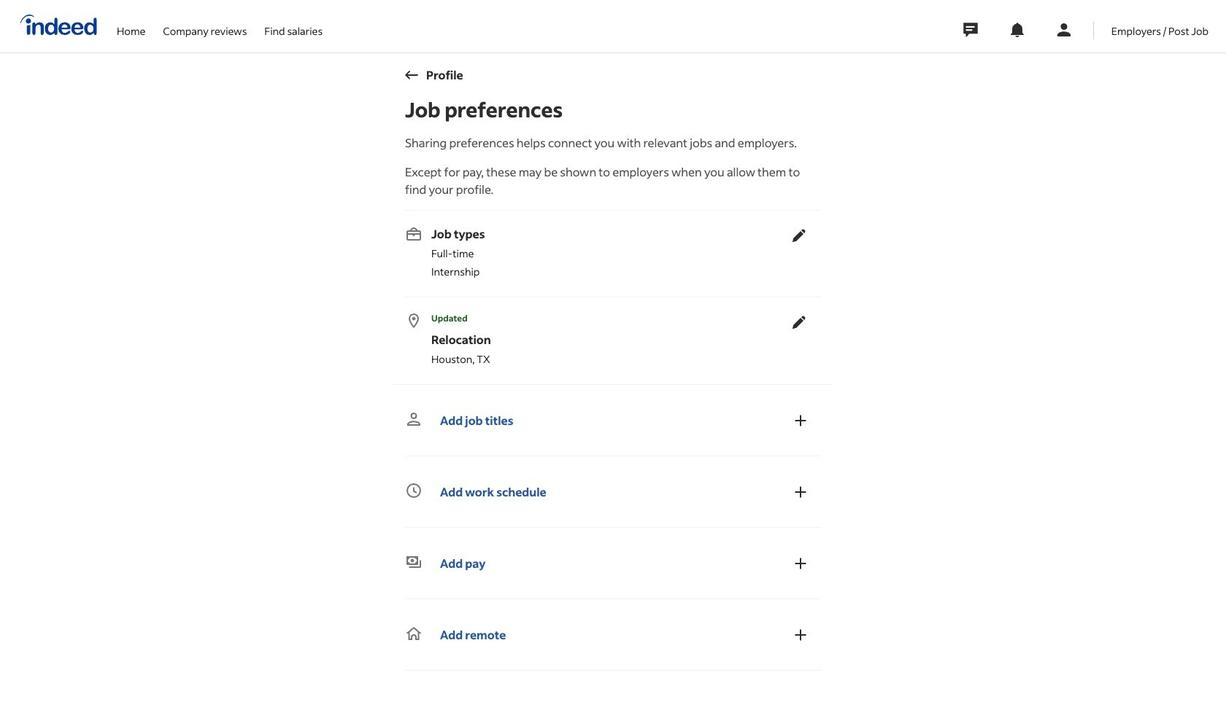 Task type: vqa. For each thing, say whether or not it's contained in the screenshot.
Relocation group
yes



Task type: locate. For each thing, give the bounding box(es) containing it.
alert
[[405, 312, 783, 326]]

alert inside relocation group
[[405, 312, 783, 326]]

relocation group
[[405, 307, 815, 373]]



Task type: describe. For each thing, give the bounding box(es) containing it.
job types group
[[405, 220, 815, 285]]



